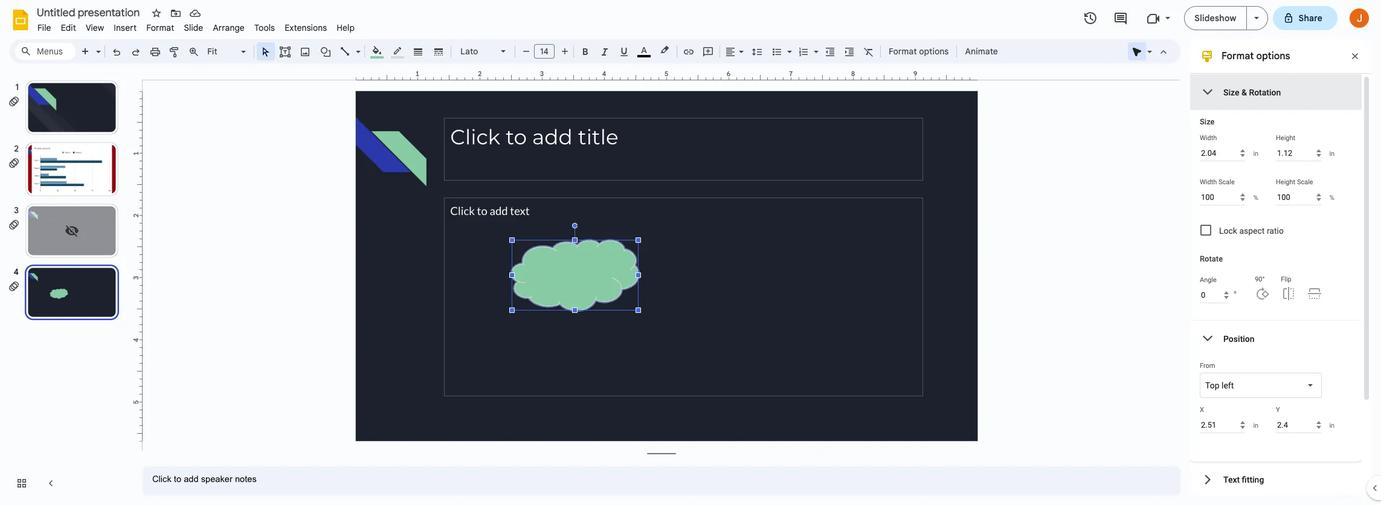 Task type: locate. For each thing, give the bounding box(es) containing it.
slideshow button
[[1185, 6, 1247, 30]]

rotation
[[1250, 87, 1282, 97]]

new slide with layout image
[[93, 44, 101, 48]]

0 horizontal spatial %
[[1254, 194, 1259, 202]]

in for height
[[1330, 150, 1335, 157]]

insert menu item
[[109, 21, 142, 35]]

1 vertical spatial size
[[1200, 117, 1215, 126]]

line & paragraph spacing image
[[750, 43, 764, 60]]

in right height, measured in inches. value must be between 0.01 and 58712 text field
[[1330, 150, 1335, 157]]

border dash option
[[432, 43, 446, 60]]

format inside 'format' menu item
[[146, 22, 174, 33]]

Star checkbox
[[148, 5, 165, 22]]

1 horizontal spatial format
[[889, 46, 917, 57]]

Font size field
[[534, 44, 560, 62]]

scale for width scale
[[1219, 178, 1235, 186]]

options
[[919, 46, 949, 57], [1257, 50, 1291, 62]]

angle
[[1200, 276, 1217, 284]]

menu bar inside menu bar "banner"
[[33, 16, 360, 36]]

1 % from the left
[[1254, 194, 1259, 202]]

% for width scale
[[1254, 194, 1259, 202]]

format options inside section
[[1222, 50, 1291, 62]]

0 horizontal spatial size
[[1200, 117, 1215, 126]]

0 vertical spatial size
[[1224, 87, 1240, 97]]

2 width from the top
[[1200, 178, 1217, 186]]

scale up width scale, measured in percents. value must be between 0.9 and 2884598 text box
[[1219, 178, 1235, 186]]

0 horizontal spatial options
[[919, 46, 949, 57]]

1 vertical spatial height
[[1277, 178, 1296, 186]]

Font size text field
[[535, 44, 554, 59]]

2 horizontal spatial format
[[1222, 50, 1254, 62]]

animate
[[966, 46, 998, 57]]

height up height, measured in inches. value must be between 0.01 and 58712 text field
[[1277, 134, 1296, 142]]

position tab
[[1191, 321, 1362, 357]]

navigation
[[0, 68, 133, 505]]

size up width, measured in inches. value must be between 0.01 and 58712 text box
[[1200, 117, 1215, 126]]

format
[[146, 22, 174, 33], [889, 46, 917, 57], [1222, 50, 1254, 62]]

options left animate button
[[919, 46, 949, 57]]

Lock aspect ratio checkbox
[[1201, 225, 1212, 236]]

width for width scale
[[1200, 178, 1217, 186]]

menu bar banner
[[0, 0, 1382, 505]]

Rename text field
[[33, 5, 147, 19]]

live pointer settings image
[[1145, 44, 1153, 48]]

size left the '&'
[[1224, 87, 1240, 97]]

text fitting tab
[[1191, 462, 1362, 497]]

menu bar containing file
[[33, 16, 360, 36]]

Y position, measured in inches. Value must be between -58712 and 58712 text field
[[1277, 417, 1322, 433]]

fitting
[[1242, 475, 1265, 484]]

in right y position, measured in inches. value must be between -58712 and 58712 text box
[[1330, 422, 1335, 429]]

1 scale from the left
[[1219, 178, 1235, 186]]

0 horizontal spatial scale
[[1219, 178, 1235, 186]]

in right width, measured in inches. value must be between 0.01 and 58712 text box
[[1254, 150, 1259, 157]]

% right "height scale, measured in percents. value must be between 0.9 and 5240936" text box
[[1330, 194, 1335, 202]]

menu bar
[[33, 16, 360, 36]]

extensions menu item
[[280, 21, 332, 35]]

0 horizontal spatial format options
[[889, 46, 949, 57]]

options up size & rotation 'tab'
[[1257, 50, 1291, 62]]

main toolbar
[[75, 0, 1004, 151]]

1 width from the top
[[1200, 134, 1217, 142]]

in
[[1254, 150, 1259, 157], [1330, 150, 1335, 157], [1254, 422, 1259, 429], [1330, 422, 1335, 429]]

height up "height scale, measured in percents. value must be between 0.9 and 5240936" text box
[[1277, 178, 1296, 186]]

height
[[1277, 134, 1296, 142], [1277, 178, 1296, 186]]

scale
[[1219, 178, 1235, 186], [1298, 178, 1314, 186]]

0 vertical spatial height
[[1277, 134, 1296, 142]]

size for size & rotation
[[1224, 87, 1240, 97]]

2 scale from the left
[[1298, 178, 1314, 186]]

1 horizontal spatial size
[[1224, 87, 1240, 97]]

0 vertical spatial width
[[1200, 134, 1217, 142]]

width for width
[[1200, 134, 1217, 142]]

file
[[37, 22, 51, 33]]

y
[[1277, 406, 1281, 414]]

select line image
[[353, 44, 361, 48]]

1 height from the top
[[1277, 134, 1296, 142]]

1 horizontal spatial %
[[1330, 194, 1335, 202]]

format options application
[[0, 0, 1382, 505]]

scale up "height scale, measured in percents. value must be between 0.9 and 5240936" text box
[[1298, 178, 1314, 186]]

border color: dark 2 light gray 1 image
[[391, 43, 405, 59]]

text fitting
[[1224, 475, 1265, 484]]

flip
[[1281, 276, 1292, 283]]

in right x position, measured in inches. value must be between -58712 and 58712 text box
[[1254, 422, 1259, 429]]

1 vertical spatial width
[[1200, 178, 1217, 186]]

2 height from the top
[[1277, 178, 1296, 186]]

slideshow
[[1195, 13, 1237, 24]]

size
[[1224, 87, 1240, 97], [1200, 117, 1215, 126]]

animate button
[[960, 42, 1004, 60]]

tools menu item
[[250, 21, 280, 35]]

1 horizontal spatial format options
[[1222, 50, 1291, 62]]

2 % from the left
[[1330, 194, 1335, 202]]

format options
[[889, 46, 949, 57], [1222, 50, 1291, 62]]

position
[[1224, 334, 1255, 344]]

size for size
[[1200, 117, 1215, 126]]

insert image image
[[298, 43, 312, 60]]

top left option
[[1206, 380, 1234, 392]]

%
[[1254, 194, 1259, 202], [1330, 194, 1335, 202]]

width up width scale, measured in percents. value must be between 0.9 and 2884598 text box
[[1200, 178, 1217, 186]]

0 horizontal spatial format
[[146, 22, 174, 33]]

size inside 'tab'
[[1224, 87, 1240, 97]]

1 horizontal spatial scale
[[1298, 178, 1314, 186]]

navigation inside format options application
[[0, 68, 133, 505]]

width up width, measured in inches. value must be between 0.01 and 58712 text box
[[1200, 134, 1217, 142]]

1 horizontal spatial options
[[1257, 50, 1291, 62]]

width
[[1200, 134, 1217, 142], [1200, 178, 1217, 186]]

format options inside button
[[889, 46, 949, 57]]

rotate
[[1200, 254, 1223, 264]]

edit
[[61, 22, 76, 33]]

% right width scale, measured in percents. value must be between 0.9 and 2884598 text box
[[1254, 194, 1259, 202]]

90°
[[1255, 276, 1265, 283]]

fill color: light 2 #82c7a5, close to light cyan 1 image
[[370, 43, 384, 59]]

slide menu item
[[179, 21, 208, 35]]

Zoom text field
[[205, 43, 239, 60]]



Task type: describe. For each thing, give the bounding box(es) containing it.
slide
[[184, 22, 203, 33]]

ratio
[[1267, 226, 1284, 236]]

presentation options image
[[1254, 17, 1259, 19]]

Angle, measured in degrees. Value must be between 0 and 360 text field
[[1200, 287, 1229, 303]]

format inside format options section
[[1222, 50, 1254, 62]]

Zoom field
[[204, 43, 251, 60]]

scale for height scale
[[1298, 178, 1314, 186]]

°
[[1234, 289, 1237, 300]]

text color image
[[638, 43, 651, 57]]

x
[[1200, 406, 1205, 414]]

size & rotation tab
[[1191, 74, 1362, 110]]

font list. lato selected. option
[[461, 43, 494, 60]]

tools
[[254, 22, 275, 33]]

text
[[1224, 475, 1240, 484]]

size & rotation
[[1224, 87, 1282, 97]]

Height Scale, measured in percents. Value must be between 0.9 and 5240936 text field
[[1277, 189, 1322, 205]]

top
[[1206, 381, 1220, 390]]

help
[[337, 22, 355, 33]]

format options section
[[1191, 39, 1372, 497]]

lock
[[1220, 226, 1238, 236]]

help menu item
[[332, 21, 360, 35]]

view
[[86, 22, 104, 33]]

edit menu item
[[56, 21, 81, 35]]

height scale
[[1277, 178, 1314, 186]]

file menu item
[[33, 21, 56, 35]]

arrange
[[213, 22, 245, 33]]

Width, measured in inches. Value must be between 0.01 and 58712 text field
[[1200, 145, 1246, 161]]

lato
[[461, 46, 478, 57]]

lock aspect ratio
[[1220, 226, 1284, 236]]

format options button
[[884, 42, 955, 60]]

&
[[1242, 87, 1247, 97]]

highlight color image
[[658, 43, 671, 57]]

in for y
[[1330, 422, 1335, 429]]

height for height
[[1277, 134, 1296, 142]]

mode and view toolbar
[[1128, 39, 1174, 63]]

in for width
[[1254, 150, 1259, 157]]

Width Scale, measured in percents. Value must be between 0.9 and 2884598 text field
[[1200, 189, 1246, 205]]

Menus field
[[15, 43, 76, 60]]

height for height scale
[[1277, 178, 1296, 186]]

options inside 'format options' button
[[919, 46, 949, 57]]

arrange menu item
[[208, 21, 250, 35]]

format inside 'format options' button
[[889, 46, 917, 57]]

X position, measured in inches. Value must be between -58712 and 58712 text field
[[1200, 417, 1246, 433]]

format menu item
[[142, 21, 179, 35]]

shape image
[[319, 43, 333, 60]]

extensions
[[285, 22, 327, 33]]

share
[[1299, 13, 1323, 24]]

width scale
[[1200, 178, 1235, 186]]

% for height scale
[[1330, 194, 1335, 202]]

insert
[[114, 22, 137, 33]]

share button
[[1273, 6, 1338, 30]]

from
[[1200, 362, 1216, 370]]

in for x
[[1254, 422, 1259, 429]]

left
[[1222, 381, 1234, 390]]

options inside format options section
[[1257, 50, 1291, 62]]

view menu item
[[81, 21, 109, 35]]

aspect
[[1240, 226, 1265, 236]]

border weight option
[[411, 43, 425, 60]]

Height, measured in inches. Value must be between 0.01 and 58712 text field
[[1277, 145, 1322, 161]]

top left
[[1206, 381, 1234, 390]]



Task type: vqa. For each thing, say whether or not it's contained in the screenshot.
Top Margin image
no



